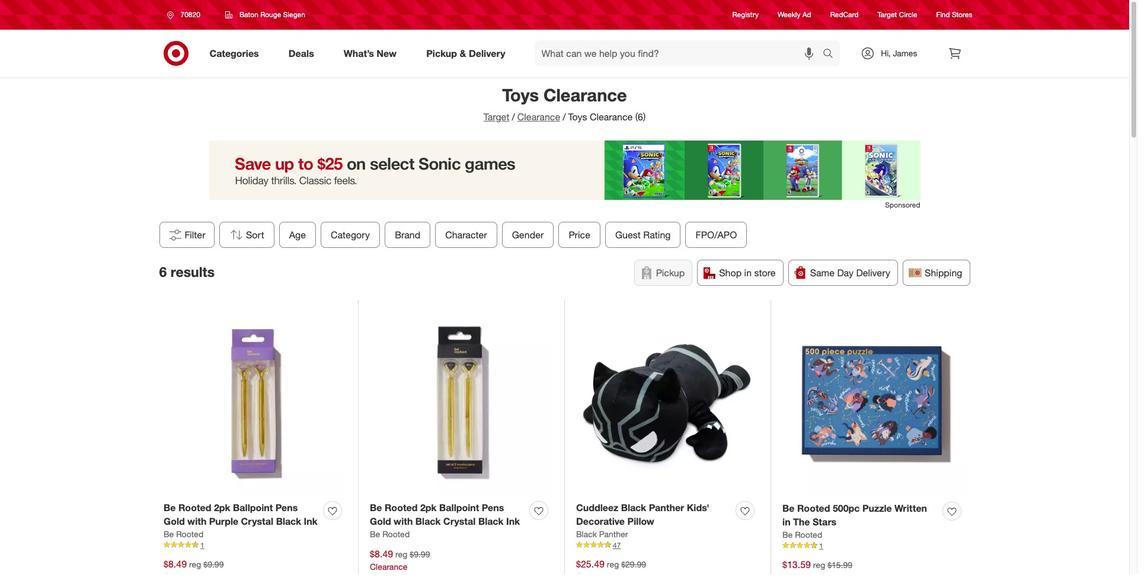 Task type: locate. For each thing, give the bounding box(es) containing it.
delivery right day
[[857, 267, 891, 279]]

0 horizontal spatial $8.49
[[164, 558, 187, 570]]

cuddleez black panther kids' decorative pillow link
[[576, 501, 731, 528]]

gold inside be rooted 2pk ballpoint pens gold with black crystal black ink
[[370, 515, 391, 527]]

target left circle
[[878, 10, 897, 19]]

0 horizontal spatial pickup
[[426, 47, 457, 59]]

baton rouge siegen
[[240, 10, 305, 19]]

$9.99 down purple
[[204, 559, 224, 569]]

/ right clearance link
[[563, 111, 566, 123]]

/
[[512, 111, 515, 123], [563, 111, 566, 123]]

be inside be rooted 2pk ballpoint pens gold with purple crystal black ink
[[164, 502, 176, 514]]

reg for be rooted 2pk ballpoint pens gold with purple crystal black ink
[[189, 559, 201, 569]]

1 vertical spatial pickup
[[656, 267, 685, 279]]

stars
[[813, 516, 837, 528]]

ink for be rooted 2pk ballpoint pens gold with purple crystal black ink
[[304, 515, 318, 527]]

$9.99 down be rooted 2pk ballpoint pens gold with black crystal black ink
[[410, 549, 430, 559]]

/ right the target link
[[512, 111, 515, 123]]

brand
[[395, 229, 420, 241]]

delivery inside button
[[857, 267, 891, 279]]

crystal inside be rooted 2pk ballpoint pens gold with black crystal black ink
[[443, 515, 476, 527]]

1 ink from the left
[[304, 515, 318, 527]]

toys
[[502, 84, 539, 106], [568, 111, 587, 123]]

$8.49
[[370, 548, 393, 560], [164, 558, 187, 570]]

1 horizontal spatial $8.49
[[370, 548, 393, 560]]

pens for be rooted 2pk ballpoint pens gold with purple crystal black ink
[[276, 502, 298, 514]]

with for black
[[394, 515, 413, 527]]

70820
[[181, 10, 200, 19]]

pens
[[276, 502, 298, 514], [482, 502, 504, 514]]

reg inside the $25.49 reg $29.99
[[607, 559, 619, 569]]

black panther link
[[576, 528, 628, 540]]

be rooted link for be rooted 2pk ballpoint pens gold with black crystal black ink
[[370, 528, 410, 540]]

0 horizontal spatial pens
[[276, 502, 298, 514]]

be for be rooted link corresponding to be rooted 2pk ballpoint pens gold with black crystal black ink
[[370, 529, 380, 539]]

character
[[445, 229, 487, 241]]

0 horizontal spatial 1 link
[[164, 540, 346, 550]]

baton
[[240, 10, 258, 19]]

pickup left &
[[426, 47, 457, 59]]

2 gold from the left
[[370, 515, 391, 527]]

0 horizontal spatial /
[[512, 111, 515, 123]]

1 with from the left
[[187, 515, 207, 527]]

pickup for pickup & delivery
[[426, 47, 457, 59]]

pens for be rooted 2pk ballpoint pens gold with black crystal black ink
[[482, 502, 504, 514]]

$9.99
[[410, 549, 430, 559], [204, 559, 224, 569]]

1 horizontal spatial delivery
[[857, 267, 891, 279]]

clearance
[[544, 84, 627, 106], [518, 111, 561, 123], [590, 111, 633, 123], [370, 561, 408, 571]]

pickup
[[426, 47, 457, 59], [656, 267, 685, 279]]

1 vertical spatial target
[[484, 111, 510, 123]]

gold up $8.49 reg $9.99 clearance
[[370, 515, 391, 527]]

with inside be rooted 2pk ballpoint pens gold with purple crystal black ink
[[187, 515, 207, 527]]

2pk up purple
[[214, 502, 230, 514]]

guest rating
[[615, 229, 671, 241]]

be rooted 500pc puzzle written in the stars image
[[783, 312, 966, 495], [783, 312, 966, 495]]

reg inside $8.49 reg $9.99
[[189, 559, 201, 569]]

be rooted link up $8.49 reg $9.99
[[164, 528, 204, 540]]

be for be rooted 500pc puzzle written in the stars link
[[783, 502, 795, 514]]

1 vertical spatial delivery
[[857, 267, 891, 279]]

1 link down be rooted 2pk ballpoint pens gold with purple crystal black ink link
[[164, 540, 346, 550]]

be rooted link
[[164, 528, 204, 540], [370, 528, 410, 540], [783, 529, 823, 541]]

1 horizontal spatial ballpoint
[[439, 502, 479, 514]]

1 horizontal spatial pens
[[482, 502, 504, 514]]

price button
[[559, 222, 600, 248]]

1 horizontal spatial be rooted link
[[370, 528, 410, 540]]

0 horizontal spatial target
[[484, 111, 510, 123]]

be for be rooted 2pk ballpoint pens gold with purple crystal black ink link
[[164, 502, 176, 514]]

be rooted 2pk ballpoint pens gold with purple crystal black ink image
[[164, 312, 346, 494], [164, 312, 346, 494]]

ink inside be rooted 2pk ballpoint pens gold with black crystal black ink
[[506, 515, 520, 527]]

1 link for purple
[[164, 540, 346, 550]]

1 horizontal spatial in
[[783, 516, 791, 528]]

0 horizontal spatial gold
[[164, 515, 185, 527]]

in inside button
[[745, 267, 752, 279]]

pens inside be rooted 2pk ballpoint pens gold with purple crystal black ink
[[276, 502, 298, 514]]

2 / from the left
[[563, 111, 566, 123]]

gold
[[164, 515, 185, 527], [370, 515, 391, 527]]

ad
[[803, 10, 812, 19]]

guest
[[615, 229, 641, 241]]

2 pens from the left
[[482, 502, 504, 514]]

1 pens from the left
[[276, 502, 298, 514]]

reg
[[395, 549, 408, 559], [189, 559, 201, 569], [607, 559, 619, 569], [814, 560, 826, 570]]

categories
[[210, 47, 259, 59]]

0 horizontal spatial in
[[745, 267, 752, 279]]

0 vertical spatial pickup
[[426, 47, 457, 59]]

be rooted for be rooted 2pk ballpoint pens gold with black crystal black ink
[[370, 529, 410, 539]]

panther
[[649, 502, 685, 514], [599, 529, 628, 539]]

0 vertical spatial in
[[745, 267, 752, 279]]

0 vertical spatial target
[[878, 10, 897, 19]]

hi, james
[[881, 48, 918, 58]]

pens inside be rooted 2pk ballpoint pens gold with black crystal black ink
[[482, 502, 504, 514]]

ballpoint
[[233, 502, 273, 514], [439, 502, 479, 514]]

0 vertical spatial delivery
[[469, 47, 506, 59]]

1 horizontal spatial ink
[[506, 515, 520, 527]]

$25.49 reg $29.99
[[576, 558, 646, 570]]

gold for be rooted 2pk ballpoint pens gold with black crystal black ink
[[370, 515, 391, 527]]

1 link
[[164, 540, 346, 550], [783, 541, 966, 551]]

0 vertical spatial panther
[[649, 502, 685, 514]]

target left clearance link
[[484, 111, 510, 123]]

be rooted 2pk ballpoint pens gold with black crystal black ink
[[370, 502, 520, 527]]

1 crystal from the left
[[241, 515, 273, 527]]

search button
[[818, 40, 846, 69]]

2pk inside be rooted 2pk ballpoint pens gold with purple crystal black ink
[[214, 502, 230, 514]]

be for be rooted 500pc puzzle written in the stars be rooted link
[[783, 529, 793, 539]]

reg for be rooted 500pc puzzle written in the stars
[[814, 560, 826, 570]]

0 horizontal spatial 2pk
[[214, 502, 230, 514]]

pickup for pickup
[[656, 267, 685, 279]]

the
[[793, 516, 810, 528]]

with for purple
[[187, 515, 207, 527]]

toys up clearance link
[[502, 84, 539, 106]]

2 ballpoint from the left
[[439, 502, 479, 514]]

baton rouge siegen button
[[218, 4, 313, 25]]

1 link down be rooted 500pc puzzle written in the stars link
[[783, 541, 966, 551]]

1 gold from the left
[[164, 515, 185, 527]]

1 horizontal spatial 1
[[820, 541, 824, 550]]

panther inside cuddleez black panther kids' decorative pillow
[[649, 502, 685, 514]]

pickup inside button
[[656, 267, 685, 279]]

be rooted link for be rooted 500pc puzzle written in the stars
[[783, 529, 823, 541]]

1 horizontal spatial 2pk
[[420, 502, 437, 514]]

be rooted 500pc puzzle written in the stars link
[[783, 502, 938, 529]]

ballpoint inside be rooted 2pk ballpoint pens gold with black crystal black ink
[[439, 502, 479, 514]]

crystal for purple
[[241, 515, 273, 527]]

0 horizontal spatial be rooted
[[164, 529, 204, 539]]

registry
[[733, 10, 759, 19]]

be
[[164, 502, 176, 514], [370, 502, 382, 514], [783, 502, 795, 514], [164, 529, 174, 539], [370, 529, 380, 539], [783, 529, 793, 539]]

2pk up $8.49 reg $9.99 clearance
[[420, 502, 437, 514]]

target link
[[484, 111, 510, 123]]

target circle link
[[878, 10, 918, 20]]

1 up $13.59 reg $15.99
[[820, 541, 824, 550]]

0 horizontal spatial crystal
[[241, 515, 273, 527]]

0 horizontal spatial 1
[[200, 541, 204, 550]]

1 up $8.49 reg $9.99
[[200, 541, 204, 550]]

$9.99 inside $8.49 reg $9.99 clearance
[[410, 549, 430, 559]]

reg for cuddleez black panther kids' decorative pillow
[[607, 559, 619, 569]]

What can we help you find? suggestions appear below search field
[[535, 40, 826, 66]]

2pk inside be rooted 2pk ballpoint pens gold with black crystal black ink
[[420, 502, 437, 514]]

be rooted 500pc puzzle written in the stars
[[783, 502, 928, 528]]

in left the
[[783, 516, 791, 528]]

$8.49 inside $8.49 reg $9.99 clearance
[[370, 548, 393, 560]]

1 horizontal spatial be rooted
[[370, 529, 410, 539]]

$25.49
[[576, 558, 605, 570]]

in inside be rooted 500pc puzzle written in the stars
[[783, 516, 791, 528]]

cuddleez black panther kids' decorative pillow image
[[576, 312, 759, 494], [576, 312, 759, 494]]

2 2pk from the left
[[420, 502, 437, 514]]

1 horizontal spatial crystal
[[443, 515, 476, 527]]

1 horizontal spatial with
[[394, 515, 413, 527]]

47 link
[[576, 540, 759, 550]]

1 vertical spatial in
[[783, 516, 791, 528]]

be rooted down the
[[783, 529, 823, 539]]

circle
[[899, 10, 918, 19]]

1 ballpoint from the left
[[233, 502, 273, 514]]

reg inside $13.59 reg $15.99
[[814, 560, 826, 570]]

panther up 'pillow'
[[649, 502, 685, 514]]

2 horizontal spatial be rooted
[[783, 529, 823, 539]]

with inside be rooted 2pk ballpoint pens gold with black crystal black ink
[[394, 515, 413, 527]]

1 horizontal spatial 1 link
[[783, 541, 966, 551]]

$9.99 inside $8.49 reg $9.99
[[204, 559, 224, 569]]

be inside be rooted 500pc puzzle written in the stars
[[783, 502, 795, 514]]

with up $8.49 reg $9.99 clearance
[[394, 515, 413, 527]]

2 crystal from the left
[[443, 515, 476, 527]]

&
[[460, 47, 466, 59]]

2 horizontal spatial be rooted link
[[783, 529, 823, 541]]

with left purple
[[187, 515, 207, 527]]

registry link
[[733, 10, 759, 20]]

1 horizontal spatial /
[[563, 111, 566, 123]]

pickup & delivery link
[[416, 40, 520, 66]]

puzzle
[[863, 502, 892, 514]]

0 horizontal spatial with
[[187, 515, 207, 527]]

pickup down rating at the top of the page
[[656, 267, 685, 279]]

toys right clearance link
[[568, 111, 587, 123]]

be rooted up $8.49 reg $9.99
[[164, 529, 204, 539]]

crystal inside be rooted 2pk ballpoint pens gold with purple crystal black ink
[[241, 515, 273, 527]]

target circle
[[878, 10, 918, 19]]

0 horizontal spatial panther
[[599, 529, 628, 539]]

1 2pk from the left
[[214, 502, 230, 514]]

kids'
[[687, 502, 710, 514]]

0 horizontal spatial delivery
[[469, 47, 506, 59]]

gold inside be rooted 2pk ballpoint pens gold with purple crystal black ink
[[164, 515, 185, 527]]

target
[[878, 10, 897, 19], [484, 111, 510, 123]]

be rooted link down the
[[783, 529, 823, 541]]

be rooted link up $8.49 reg $9.99 clearance
[[370, 528, 410, 540]]

0 horizontal spatial ballpoint
[[233, 502, 273, 514]]

age button
[[279, 222, 316, 248]]

ballpoint inside be rooted 2pk ballpoint pens gold with purple crystal black ink
[[233, 502, 273, 514]]

1 horizontal spatial panther
[[649, 502, 685, 514]]

2pk
[[214, 502, 230, 514], [420, 502, 437, 514]]

0 horizontal spatial be rooted link
[[164, 528, 204, 540]]

clearance inside $8.49 reg $9.99 clearance
[[370, 561, 408, 571]]

in left store
[[745, 267, 752, 279]]

black
[[621, 502, 647, 514], [276, 515, 301, 527], [416, 515, 441, 527], [479, 515, 504, 527], [576, 529, 597, 539]]

1 / from the left
[[512, 111, 515, 123]]

be rooted 2pk ballpoint pens gold with black crystal black ink image
[[370, 312, 553, 494], [370, 312, 553, 494]]

1 horizontal spatial gold
[[370, 515, 391, 527]]

2 ink from the left
[[506, 515, 520, 527]]

1 horizontal spatial pickup
[[656, 267, 685, 279]]

0 horizontal spatial toys
[[502, 84, 539, 106]]

rooted inside be rooted 2pk ballpoint pens gold with purple crystal black ink
[[178, 502, 211, 514]]

panther up 47
[[599, 529, 628, 539]]

gold up $8.49 reg $9.99
[[164, 515, 185, 527]]

ink
[[304, 515, 318, 527], [506, 515, 520, 527]]

be inside be rooted 2pk ballpoint pens gold with black crystal black ink
[[370, 502, 382, 514]]

be rooted up $8.49 reg $9.99 clearance
[[370, 529, 410, 539]]

1 horizontal spatial toys
[[568, 111, 587, 123]]

0 horizontal spatial $9.99
[[204, 559, 224, 569]]

rooted
[[178, 502, 211, 514], [385, 502, 418, 514], [798, 502, 830, 514], [176, 529, 204, 539], [383, 529, 410, 539], [795, 529, 823, 539]]

reg inside $8.49 reg $9.99 clearance
[[395, 549, 408, 559]]

pillow
[[628, 515, 655, 527]]

2 with from the left
[[394, 515, 413, 527]]

guest rating button
[[605, 222, 681, 248]]

1 horizontal spatial $9.99
[[410, 549, 430, 559]]

stores
[[952, 10, 973, 19]]

0 horizontal spatial ink
[[304, 515, 318, 527]]

filter
[[185, 229, 206, 241]]

delivery right &
[[469, 47, 506, 59]]

be rooted for be rooted 2pk ballpoint pens gold with purple crystal black ink
[[164, 529, 204, 539]]

$8.49 reg $9.99
[[164, 558, 224, 570]]

1 vertical spatial toys
[[568, 111, 587, 123]]

be rooted link for be rooted 2pk ballpoint pens gold with purple crystal black ink
[[164, 528, 204, 540]]

gender
[[512, 229, 544, 241]]

advertisement region
[[209, 140, 921, 200]]

0 vertical spatial toys
[[502, 84, 539, 106]]

ink inside be rooted 2pk ballpoint pens gold with purple crystal black ink
[[304, 515, 318, 527]]

fpo/apo button
[[686, 222, 747, 248]]

1
[[200, 541, 204, 550], [820, 541, 824, 550]]



Task type: describe. For each thing, give the bounding box(es) containing it.
shipping
[[925, 267, 963, 279]]

500pc
[[833, 502, 860, 514]]

$9.99 for $8.49 reg $9.99 clearance
[[410, 549, 430, 559]]

1 vertical spatial panther
[[599, 529, 628, 539]]

rooted inside be rooted 500pc puzzle written in the stars
[[798, 502, 830, 514]]

age
[[289, 229, 306, 241]]

$15.99
[[828, 560, 853, 570]]

decorative
[[576, 515, 625, 527]]

$8.49 reg $9.99 clearance
[[370, 548, 430, 571]]

ink for be rooted 2pk ballpoint pens gold with black crystal black ink
[[506, 515, 520, 527]]

$8.49 for $8.49 reg $9.99
[[164, 558, 187, 570]]

$13.59 reg $15.99
[[783, 558, 853, 570]]

same
[[810, 267, 835, 279]]

filter button
[[159, 222, 214, 248]]

ballpoint for purple
[[233, 502, 273, 514]]

deals link
[[279, 40, 329, 66]]

black panther
[[576, 529, 628, 539]]

purple
[[209, 515, 238, 527]]

james
[[893, 48, 918, 58]]

deals
[[289, 47, 314, 59]]

crystal for black
[[443, 515, 476, 527]]

siegen
[[283, 10, 305, 19]]

gender button
[[502, 222, 554, 248]]

be rooted 2pk ballpoint pens gold with purple crystal black ink
[[164, 502, 318, 527]]

what's new
[[344, 47, 397, 59]]

shop
[[719, 267, 742, 279]]

47
[[613, 541, 621, 550]]

written
[[895, 502, 928, 514]]

(6)
[[636, 111, 646, 123]]

rouge
[[260, 10, 281, 19]]

same day delivery button
[[788, 260, 898, 286]]

pickup & delivery
[[426, 47, 506, 59]]

sort
[[246, 229, 264, 241]]

brand button
[[385, 222, 430, 248]]

be for be rooted 2pk ballpoint pens gold with purple crystal black ink be rooted link
[[164, 529, 174, 539]]

find
[[937, 10, 950, 19]]

gold for be rooted 2pk ballpoint pens gold with purple crystal black ink
[[164, 515, 185, 527]]

shop in store button
[[698, 260, 784, 286]]

1 link for stars
[[783, 541, 966, 551]]

rating
[[643, 229, 671, 241]]

$29.99
[[622, 559, 646, 569]]

2pk for purple
[[214, 502, 230, 514]]

shop in store
[[719, 267, 776, 279]]

cuddleez
[[576, 502, 619, 514]]

categories link
[[200, 40, 274, 66]]

target inside toys clearance target / clearance / toys clearance (6)
[[484, 111, 510, 123]]

$13.59
[[783, 558, 811, 570]]

pickup button
[[634, 260, 693, 286]]

redcard link
[[831, 10, 859, 20]]

results
[[171, 263, 215, 280]]

sponsored
[[886, 200, 921, 209]]

find stores
[[937, 10, 973, 19]]

hi,
[[881, 48, 891, 58]]

find stores link
[[937, 10, 973, 20]]

category button
[[321, 222, 380, 248]]

clearance link
[[518, 111, 561, 123]]

new
[[377, 47, 397, 59]]

2pk for black
[[420, 502, 437, 514]]

character button
[[435, 222, 497, 248]]

sort button
[[219, 222, 274, 248]]

delivery for pickup & delivery
[[469, 47, 506, 59]]

price
[[569, 229, 590, 241]]

be rooted 2pk ballpoint pens gold with purple crystal black ink link
[[164, 501, 318, 528]]

black inside be rooted 2pk ballpoint pens gold with purple crystal black ink
[[276, 515, 301, 527]]

rooted inside be rooted 2pk ballpoint pens gold with black crystal black ink
[[385, 502, 418, 514]]

same day delivery
[[810, 267, 891, 279]]

70820 button
[[159, 4, 213, 25]]

category
[[331, 229, 370, 241]]

store
[[755, 267, 776, 279]]

search
[[818, 48, 846, 60]]

day
[[838, 267, 854, 279]]

what's
[[344, 47, 374, 59]]

black inside cuddleez black panther kids' decorative pillow
[[621, 502, 647, 514]]

what's new link
[[334, 40, 412, 66]]

ballpoint for black
[[439, 502, 479, 514]]

1 for $13.59
[[820, 541, 824, 550]]

6
[[159, 263, 167, 280]]

fpo/apo
[[696, 229, 737, 241]]

$9.99 for $8.49 reg $9.99
[[204, 559, 224, 569]]

1 horizontal spatial target
[[878, 10, 897, 19]]

be rooted for be rooted 500pc puzzle written in the stars
[[783, 529, 823, 539]]

be rooted 2pk ballpoint pens gold with black crystal black ink link
[[370, 501, 525, 528]]

weekly ad link
[[778, 10, 812, 20]]

toys clearance target / clearance / toys clearance (6)
[[484, 84, 646, 123]]

$8.49 for $8.49 reg $9.99 clearance
[[370, 548, 393, 560]]

1 for $8.49
[[200, 541, 204, 550]]

weekly
[[778, 10, 801, 19]]

cuddleez black panther kids' decorative pillow
[[576, 502, 710, 527]]

be for be rooted 2pk ballpoint pens gold with black crystal black ink link
[[370, 502, 382, 514]]

delivery for same day delivery
[[857, 267, 891, 279]]

shipping button
[[903, 260, 970, 286]]



Task type: vqa. For each thing, say whether or not it's contained in the screenshot.


